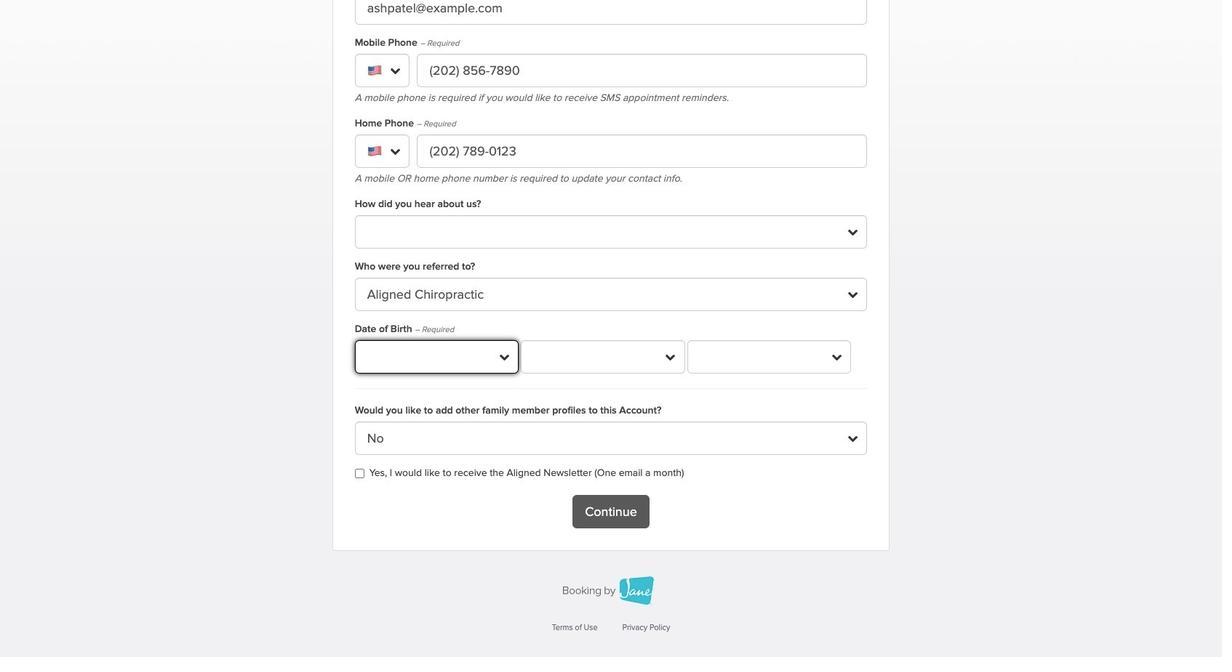 Task type: locate. For each thing, give the bounding box(es) containing it.
None telephone field
[[417, 54, 868, 87], [417, 135, 868, 168], [417, 54, 868, 87], [417, 135, 868, 168]]

Email Address email field
[[355, 0, 868, 25]]

None checkbox
[[355, 469, 364, 479]]



Task type: vqa. For each thing, say whether or not it's contained in the screenshot.
"Last Name" text box at the bottom
no



